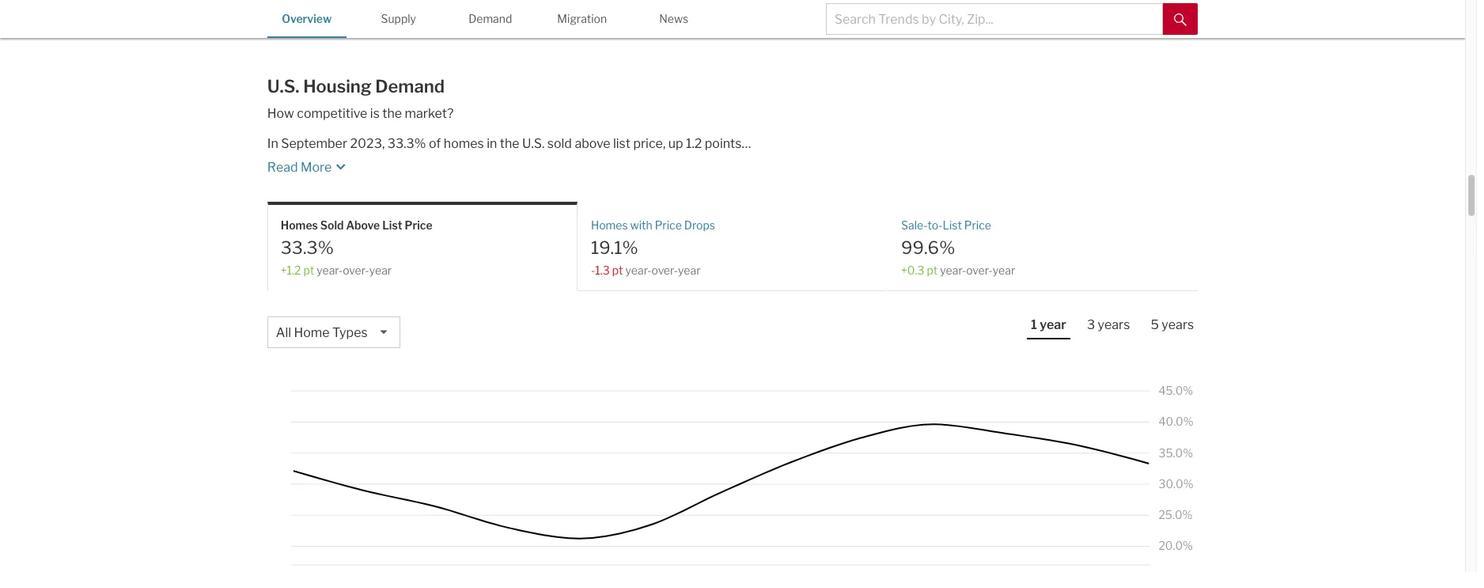Task type: describe. For each thing, give the bounding box(es) containing it.
1 horizontal spatial 33.3%
[[388, 136, 426, 151]]

all home types
[[276, 326, 368, 341]]

news
[[660, 12, 689, 25]]

housing
[[303, 76, 372, 97]]

types
[[332, 326, 368, 341]]

year inside homes sold above list price 33.3% +1.2 pt year-over-year
[[369, 264, 392, 277]]

read more
[[267, 159, 332, 175]]

home
[[294, 326, 330, 341]]

over- inside sale-to-list price 99.6% +0.3 pt year-over-year
[[967, 264, 993, 277]]

3 years button
[[1083, 317, 1135, 338]]

0 horizontal spatial the
[[383, 106, 402, 121]]

price inside homes sold above list price 33.3% +1.2 pt year-over-year
[[405, 218, 433, 232]]

homes with price drops 19.1% -1.3 pt year-over-year
[[591, 218, 716, 277]]

in september 2023, 33.3% of homes in the u.s. sold above list price, up 1.2 points …
[[267, 136, 752, 151]]

year inside homes with price drops 19.1% -1.3 pt year-over-year
[[678, 264, 701, 277]]

year- inside sale-to-list price 99.6% +0.3 pt year-over-year
[[940, 264, 967, 277]]

with
[[631, 218, 653, 232]]

list
[[613, 136, 631, 151]]

competitive
[[297, 106, 368, 121]]

price inside sale-to-list price 99.6% +0.3 pt year-over-year
[[965, 218, 992, 232]]

pt for -
[[612, 264, 623, 277]]

read more link
[[267, 152, 919, 176]]

sale-
[[902, 218, 928, 232]]

years for 3 years
[[1098, 318, 1131, 333]]

read
[[267, 159, 298, 175]]

0 vertical spatial u.s.
[[267, 76, 300, 97]]

3 years
[[1087, 318, 1131, 333]]

u.s. housing demand
[[267, 76, 445, 97]]

5 years button
[[1147, 317, 1199, 338]]

pt for 33.3%
[[303, 264, 314, 277]]

is
[[370, 106, 380, 121]]

2023,
[[350, 136, 385, 151]]

how competitive is the market?
[[267, 106, 454, 121]]

of
[[429, 136, 441, 151]]

years for 5 years
[[1162, 318, 1195, 333]]

in
[[267, 136, 278, 151]]

supply
[[381, 12, 416, 25]]

33.3% inside homes sold above list price 33.3% +1.2 pt year-over-year
[[281, 237, 334, 258]]

price,
[[634, 136, 666, 151]]

submit search image
[[1175, 13, 1187, 26]]

september
[[281, 136, 347, 151]]

price inside homes with price drops 19.1% -1.3 pt year-over-year
[[655, 218, 682, 232]]

all
[[276, 326, 291, 341]]

sold
[[548, 136, 572, 151]]

over- for 19.1%
[[652, 264, 678, 277]]

homes for 33.3%
[[281, 218, 318, 232]]



Task type: locate. For each thing, give the bounding box(es) containing it.
homes left the 'sold'
[[281, 218, 318, 232]]

1 horizontal spatial years
[[1162, 318, 1195, 333]]

2 horizontal spatial over-
[[967, 264, 993, 277]]

3 year- from the left
[[940, 264, 967, 277]]

the right is
[[383, 106, 402, 121]]

overview link
[[267, 0, 346, 36]]

…
[[742, 136, 752, 151]]

year- down "99.6%"
[[940, 264, 967, 277]]

0 horizontal spatial 33.3%
[[281, 237, 334, 258]]

above
[[575, 136, 611, 151]]

list up "99.6%"
[[943, 218, 962, 232]]

1
[[1031, 318, 1038, 333]]

price right above
[[405, 218, 433, 232]]

the right in
[[500, 136, 520, 151]]

list inside sale-to-list price 99.6% +0.3 pt year-over-year
[[943, 218, 962, 232]]

2 list from the left
[[943, 218, 962, 232]]

2 price from the left
[[655, 218, 682, 232]]

over-
[[343, 264, 369, 277], [652, 264, 678, 277], [967, 264, 993, 277]]

1.3
[[595, 264, 610, 277]]

demand link
[[451, 0, 530, 36]]

0 vertical spatial demand
[[469, 12, 512, 25]]

migration
[[558, 12, 607, 25]]

pt inside homes sold above list price 33.3% +1.2 pt year-over-year
[[303, 264, 314, 277]]

price right "to-"
[[965, 218, 992, 232]]

1 year- from the left
[[317, 264, 343, 277]]

2 year- from the left
[[626, 264, 652, 277]]

u.s. left sold
[[522, 136, 545, 151]]

3 price from the left
[[965, 218, 992, 232]]

list inside homes sold above list price 33.3% +1.2 pt year-over-year
[[382, 218, 403, 232]]

2 horizontal spatial pt
[[927, 264, 938, 277]]

33.3%
[[388, 136, 426, 151], [281, 237, 334, 258]]

2 horizontal spatial price
[[965, 218, 992, 232]]

year- right +1.2
[[317, 264, 343, 277]]

year inside sale-to-list price 99.6% +0.3 pt year-over-year
[[993, 264, 1016, 277]]

homes up 19.1% on the left top
[[591, 218, 628, 232]]

1 price from the left
[[405, 218, 433, 232]]

drops
[[684, 218, 716, 232]]

over- inside homes sold above list price 33.3% +1.2 pt year-over-year
[[343, 264, 369, 277]]

u.s.
[[267, 76, 300, 97], [522, 136, 545, 151]]

Search Trends by City, Zip... search field
[[826, 3, 1164, 35]]

1.2
[[686, 136, 702, 151]]

1 vertical spatial u.s.
[[522, 136, 545, 151]]

homes inside homes sold above list price 33.3% +1.2 pt year-over-year
[[281, 218, 318, 232]]

pt
[[303, 264, 314, 277], [612, 264, 623, 277], [927, 264, 938, 277]]

year inside the 1 year button
[[1040, 318, 1067, 333]]

1 list from the left
[[382, 218, 403, 232]]

1 horizontal spatial year-
[[626, 264, 652, 277]]

5 years
[[1151, 318, 1195, 333]]

-
[[591, 264, 595, 277]]

0 vertical spatial 33.3%
[[388, 136, 426, 151]]

points
[[705, 136, 742, 151]]

pt right +1.2
[[303, 264, 314, 277]]

1 years from the left
[[1098, 318, 1131, 333]]

year- inside homes sold above list price 33.3% +1.2 pt year-over-year
[[317, 264, 343, 277]]

1 over- from the left
[[343, 264, 369, 277]]

1 year button
[[1027, 317, 1071, 340]]

years right 3
[[1098, 318, 1131, 333]]

news link
[[635, 0, 714, 36]]

the
[[383, 106, 402, 121], [500, 136, 520, 151]]

over- down with on the top left
[[652, 264, 678, 277]]

1 pt from the left
[[303, 264, 314, 277]]

0 horizontal spatial u.s.
[[267, 76, 300, 97]]

market?
[[405, 106, 454, 121]]

1 vertical spatial the
[[500, 136, 520, 151]]

0 horizontal spatial price
[[405, 218, 433, 232]]

sold
[[320, 218, 344, 232]]

demand
[[469, 12, 512, 25], [375, 76, 445, 97]]

above
[[346, 218, 380, 232]]

1 horizontal spatial pt
[[612, 264, 623, 277]]

years inside "button"
[[1162, 318, 1195, 333]]

to-
[[928, 218, 943, 232]]

year
[[369, 264, 392, 277], [678, 264, 701, 277], [993, 264, 1016, 277], [1040, 318, 1067, 333]]

year- for 33.3%
[[317, 264, 343, 277]]

over- down above
[[343, 264, 369, 277]]

19.1%
[[591, 237, 638, 258]]

migration link
[[543, 0, 622, 36]]

0 horizontal spatial years
[[1098, 318, 1131, 333]]

homes inside homes with price drops 19.1% -1.3 pt year-over-year
[[591, 218, 628, 232]]

sale-to-list price 99.6% +0.3 pt year-over-year
[[902, 218, 1016, 277]]

5
[[1151, 318, 1160, 333]]

years inside button
[[1098, 318, 1131, 333]]

1 horizontal spatial the
[[500, 136, 520, 151]]

up
[[669, 136, 684, 151]]

homes
[[444, 136, 484, 151]]

in
[[487, 136, 497, 151]]

u.s. up how
[[267, 76, 300, 97]]

2 homes from the left
[[591, 218, 628, 232]]

homes sold above list price 33.3% +1.2 pt year-over-year
[[281, 218, 433, 277]]

33.3% up +1.2
[[281, 237, 334, 258]]

year- inside homes with price drops 19.1% -1.3 pt year-over-year
[[626, 264, 652, 277]]

1 horizontal spatial demand
[[469, 12, 512, 25]]

2 pt from the left
[[612, 264, 623, 277]]

1 vertical spatial demand
[[375, 76, 445, 97]]

1 horizontal spatial u.s.
[[522, 136, 545, 151]]

homes
[[281, 218, 318, 232], [591, 218, 628, 232]]

1 horizontal spatial price
[[655, 218, 682, 232]]

1 horizontal spatial list
[[943, 218, 962, 232]]

price
[[405, 218, 433, 232], [655, 218, 682, 232], [965, 218, 992, 232]]

list
[[382, 218, 403, 232], [943, 218, 962, 232]]

33.3% left of
[[388, 136, 426, 151]]

2 horizontal spatial year-
[[940, 264, 967, 277]]

2 over- from the left
[[652, 264, 678, 277]]

pt right the +0.3
[[927, 264, 938, 277]]

0 horizontal spatial demand
[[375, 76, 445, 97]]

1 vertical spatial 33.3%
[[281, 237, 334, 258]]

+0.3
[[902, 264, 925, 277]]

3 over- from the left
[[967, 264, 993, 277]]

1 horizontal spatial over-
[[652, 264, 678, 277]]

year- for 19.1%
[[626, 264, 652, 277]]

more
[[301, 159, 332, 175]]

0 horizontal spatial over-
[[343, 264, 369, 277]]

years right '5'
[[1162, 318, 1195, 333]]

over- right the +0.3
[[967, 264, 993, 277]]

+1.2
[[281, 264, 301, 277]]

99.6%
[[902, 237, 956, 258]]

1 horizontal spatial homes
[[591, 218, 628, 232]]

0 horizontal spatial pt
[[303, 264, 314, 277]]

1 homes from the left
[[281, 218, 318, 232]]

2 years from the left
[[1162, 318, 1195, 333]]

price right with on the top left
[[655, 218, 682, 232]]

pt inside homes with price drops 19.1% -1.3 pt year-over-year
[[612, 264, 623, 277]]

how
[[267, 106, 294, 121]]

0 horizontal spatial year-
[[317, 264, 343, 277]]

list right above
[[382, 218, 403, 232]]

pt right 1.3
[[612, 264, 623, 277]]

3
[[1087, 318, 1096, 333]]

3 pt from the left
[[927, 264, 938, 277]]

pt inside sale-to-list price 99.6% +0.3 pt year-over-year
[[927, 264, 938, 277]]

over- inside homes with price drops 19.1% -1.3 pt year-over-year
[[652, 264, 678, 277]]

year-
[[317, 264, 343, 277], [626, 264, 652, 277], [940, 264, 967, 277]]

0 horizontal spatial list
[[382, 218, 403, 232]]

0 vertical spatial the
[[383, 106, 402, 121]]

over- for 33.3%
[[343, 264, 369, 277]]

years
[[1098, 318, 1131, 333], [1162, 318, 1195, 333]]

0 horizontal spatial homes
[[281, 218, 318, 232]]

supply link
[[359, 0, 438, 36]]

homes for 19.1%
[[591, 218, 628, 232]]

overview
[[282, 12, 332, 25]]

year- down 19.1% on the left top
[[626, 264, 652, 277]]

1 year
[[1031, 318, 1067, 333]]



Task type: vqa. For each thing, say whether or not it's contained in the screenshot.
to-
yes



